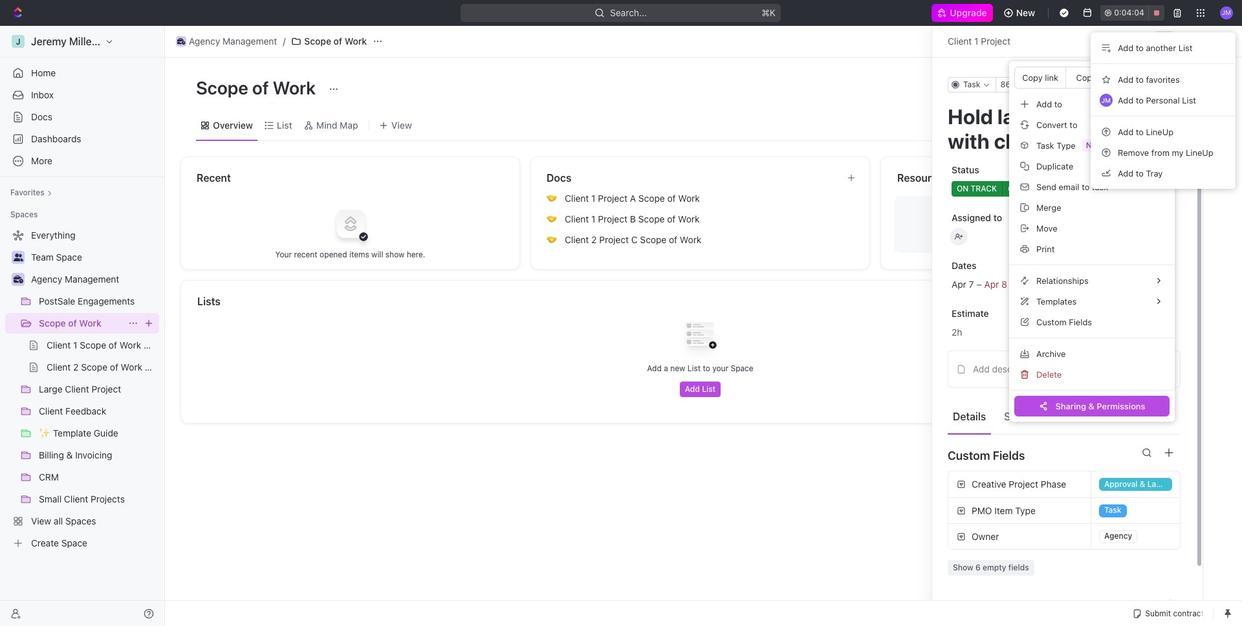 Task type: locate. For each thing, give the bounding box(es) containing it.
details for task sidebar navigation tab list
[[1212, 89, 1234, 96]]

0 horizontal spatial scope of work link
[[39, 313, 123, 334]]

project up type
[[1009, 479, 1039, 490]]

0 vertical spatial management
[[223, 36, 277, 47]]

0 vertical spatial custom fields
[[1037, 317, 1092, 327]]

custom fields inside button
[[1037, 317, 1092, 327]]

add for add to
[[1037, 99, 1052, 109]]

1 vertical spatial 1
[[592, 193, 596, 204]]

new right upgrade
[[1016, 7, 1035, 18]]

1 horizontal spatial lineup
[[1186, 147, 1214, 158]]

1 horizontal spatial scope of work link
[[288, 34, 370, 49]]

recent
[[294, 249, 318, 259]]

share button
[[1099, 31, 1140, 52]]

upgrade
[[950, 7, 987, 18]]

add up the new tab
[[1118, 42, 1134, 53]]

tree containing agency management
[[5, 225, 159, 554]]

0 vertical spatial docs
[[31, 111, 52, 122]]

1 vertical spatial custom
[[948, 449, 990, 462]]

agency inside tree
[[31, 274, 62, 285]]

custom up archive
[[1037, 317, 1067, 327]]

fields up creative project phase
[[993, 449, 1025, 462]]

1 left the a in the top right of the page
[[592, 193, 596, 204]]

list left mind
[[277, 119, 292, 130]]

list inside add to another list button
[[1179, 42, 1193, 53]]

0 vertical spatial agency
[[189, 36, 220, 47]]

2 vertical spatial scope of work
[[39, 318, 101, 329]]

1 horizontal spatial business time image
[[177, 38, 185, 45]]

0 horizontal spatial copy
[[1023, 72, 1043, 83]]

fields up 'archive' button
[[1069, 317, 1092, 327]]

0 horizontal spatial new
[[1016, 7, 1035, 18]]

your
[[275, 249, 292, 259]]

list down 'add a new list to your space'
[[702, 384, 716, 394]]

tree
[[5, 225, 159, 554]]

1 copy from the left
[[1023, 72, 1043, 83]]

details
[[1212, 89, 1234, 96], [953, 411, 986, 422]]

new inside new "button"
[[1016, 7, 1035, 18]]

client left the a in the top right of the page
[[565, 193, 589, 204]]

1 🤝 from the top
[[547, 193, 557, 203]]

add for add to favorites
[[1118, 74, 1134, 84]]

1
[[975, 36, 979, 47], [592, 193, 596, 204], [592, 214, 596, 225]]

custom fields
[[1037, 317, 1092, 327], [948, 449, 1025, 462]]

project
[[981, 36, 1011, 47], [598, 193, 628, 204], [598, 214, 628, 225], [599, 234, 629, 245], [1009, 479, 1039, 490]]

merge
[[1037, 202, 1062, 213]]

copy link button
[[1015, 67, 1067, 88]]

details up "activity"
[[1212, 89, 1234, 96]]

to inside add to tray button
[[1136, 168, 1144, 178]]

details for details button
[[953, 411, 986, 422]]

empty
[[983, 563, 1007, 573]]

1 vertical spatial business time image
[[13, 276, 23, 283]]

0:04:04 button
[[1101, 5, 1165, 21]]

to left 'tray'
[[1136, 168, 1144, 178]]

a
[[630, 193, 636, 204]]

overview link
[[210, 116, 253, 134]]

add left a
[[647, 364, 662, 373]]

details inside task sidebar navigation tab list
[[1212, 89, 1234, 96]]

2 vertical spatial 🤝
[[547, 235, 557, 245]]

no recent items image
[[325, 198, 376, 249]]

1 horizontal spatial new
[[1127, 72, 1145, 83]]

add down copy link button
[[1037, 99, 1052, 109]]

add list
[[685, 384, 716, 394]]

fields
[[1069, 317, 1092, 327], [993, 449, 1025, 462]]

to down new tab button
[[1136, 95, 1144, 105]]

0 horizontal spatial docs
[[31, 111, 52, 122]]

0 horizontal spatial management
[[65, 274, 119, 285]]

id
[[1099, 72, 1107, 83]]

1 vertical spatial fields
[[993, 449, 1025, 462]]

custom fields up creative
[[948, 449, 1025, 462]]

lineup up from
[[1146, 127, 1174, 137]]

2 vertical spatial 1
[[592, 214, 596, 225]]

client left 2
[[565, 234, 589, 245]]

to inside add to lineup button
[[1136, 127, 1144, 137]]

copy inside copy id button
[[1076, 72, 1097, 83]]

0 horizontal spatial details
[[953, 411, 986, 422]]

your
[[713, 364, 729, 373]]

add for add a new list to your space
[[647, 364, 662, 373]]

1 horizontal spatial details
[[1212, 89, 1234, 96]]

new for new
[[1016, 7, 1035, 18]]

new tab
[[1127, 72, 1160, 83]]

delete
[[1037, 369, 1062, 380]]

0 horizontal spatial business time image
[[13, 276, 23, 283]]

to for add to favorites
[[1136, 74, 1144, 84]]

0 horizontal spatial lineup
[[1146, 127, 1174, 137]]

1 vertical spatial details
[[953, 411, 986, 422]]

client 1 project link
[[948, 36, 1011, 47]]

/
[[283, 36, 286, 47]]

client down upgrade link
[[948, 36, 972, 47]]

my
[[1172, 147, 1184, 158]]

add for add list
[[685, 384, 700, 394]]

client left the b
[[565, 214, 589, 225]]

add to tray button
[[1096, 163, 1231, 184]]

description
[[992, 364, 1039, 375]]

sharing & permissions button
[[1015, 396, 1170, 417]]

management inside sidebar navigation
[[65, 274, 119, 285]]

upgrade link
[[932, 4, 993, 22]]

0 vertical spatial fields
[[1069, 317, 1092, 327]]

add inside button
[[1118, 74, 1134, 84]]

0 horizontal spatial custom
[[948, 449, 990, 462]]

details inside button
[[953, 411, 986, 422]]

automations button
[[1146, 32, 1213, 51]]

1 vertical spatial docs
[[547, 172, 572, 184]]

1 vertical spatial scope of work
[[196, 77, 320, 98]]

1 up 2
[[592, 214, 596, 225]]

0 vertical spatial new
[[1016, 7, 1035, 18]]

1 horizontal spatial custom fields
[[1037, 317, 1092, 327]]

0:04:04
[[1114, 8, 1145, 17]]

work inside tree
[[79, 318, 101, 329]]

personal
[[1146, 95, 1180, 105]]

1 horizontal spatial copy
[[1076, 72, 1097, 83]]

to left drop
[[994, 212, 1002, 223]]

add left description
[[973, 364, 990, 375]]

to left the "tab"
[[1136, 74, 1144, 84]]

1 vertical spatial scope of work link
[[39, 313, 123, 334]]

1 down upgrade
[[975, 36, 979, 47]]

tree inside sidebar navigation
[[5, 225, 159, 554]]

docs
[[31, 111, 52, 122], [547, 172, 572, 184]]

project for client 2 project c scope of work
[[599, 234, 629, 245]]

add up the add to personal list
[[1149, 83, 1166, 94]]

details left subtasks button
[[953, 411, 986, 422]]

custom fields up archive
[[1037, 317, 1092, 327]]

attachments
[[948, 600, 1018, 614]]

business time image
[[177, 38, 185, 45], [13, 276, 23, 283]]

Edit task name text field
[[948, 104, 1181, 154]]

list right the another
[[1179, 42, 1193, 53]]

1 vertical spatial 🤝
[[547, 214, 557, 224]]

project left the a in the top right of the page
[[598, 193, 628, 204]]

agency management link
[[173, 34, 280, 49], [31, 269, 157, 290]]

client for client 1 project b scope of work
[[565, 214, 589, 225]]

1 horizontal spatial custom
[[1037, 317, 1067, 327]]

action
[[1067, 411, 1098, 422]]

1 vertical spatial agency
[[31, 274, 62, 285]]

2 copy from the left
[[1076, 72, 1097, 83]]

🤝 for client 1 project a scope of work
[[547, 193, 557, 203]]

new for new tab
[[1127, 72, 1145, 83]]

custom up creative
[[948, 449, 990, 462]]

action items
[[1067, 411, 1127, 422]]

copy left id
[[1076, 72, 1097, 83]]

home link
[[5, 63, 159, 83]]

list right new
[[688, 364, 701, 373]]

project left the b
[[598, 214, 628, 225]]

add down remove at top
[[1118, 168, 1134, 178]]

lists button
[[197, 294, 1205, 309]]

1 horizontal spatial agency management link
[[173, 34, 280, 49]]

permissions
[[1097, 401, 1146, 411]]

0 horizontal spatial agency management link
[[31, 269, 157, 290]]

lists
[[197, 296, 221, 307]]

🤝 for client 2 project c scope of work
[[547, 235, 557, 245]]

to up remove at top
[[1136, 127, 1144, 137]]

0 vertical spatial agency management link
[[173, 34, 280, 49]]

project down new "button"
[[981, 36, 1011, 47]]

of inside sidebar navigation
[[68, 318, 77, 329]]

to inside add to button
[[1055, 99, 1062, 109]]

0 horizontal spatial agency
[[31, 274, 62, 285]]

1 vertical spatial new
[[1127, 72, 1145, 83]]

creative project phase
[[972, 479, 1067, 490]]

scope of work link
[[288, 34, 370, 49], [39, 313, 123, 334]]

add for add to tray
[[1118, 168, 1134, 178]]

scope of work inside tree
[[39, 318, 101, 329]]

0 vertical spatial custom
[[1037, 317, 1067, 327]]

add
[[1118, 42, 1134, 53], [1118, 74, 1134, 84], [1149, 83, 1166, 94], [1118, 95, 1134, 105], [1037, 99, 1052, 109], [1118, 127, 1134, 137], [1118, 168, 1134, 178], [973, 364, 990, 375], [647, 364, 662, 373], [685, 384, 700, 394]]

list link
[[274, 116, 292, 134]]

0 vertical spatial details
[[1212, 89, 1234, 96]]

to for add to
[[1055, 99, 1062, 109]]

list
[[1179, 42, 1193, 53], [1182, 95, 1196, 105], [277, 119, 292, 130], [688, 364, 701, 373], [702, 384, 716, 394]]

to left task
[[1082, 182, 1090, 192]]

of
[[334, 36, 342, 47], [252, 77, 269, 98], [667, 193, 676, 204], [667, 214, 676, 225], [669, 234, 678, 245], [68, 318, 77, 329]]

add description
[[973, 364, 1039, 375]]

1 for client 1 project a scope of work
[[592, 193, 596, 204]]

0 horizontal spatial agency management
[[31, 274, 119, 285]]

docs inside sidebar navigation
[[31, 111, 52, 122]]

to inside add to favorites button
[[1136, 74, 1144, 84]]

business time image inside sidebar navigation
[[13, 276, 23, 283]]

add right jm
[[1118, 95, 1134, 105]]

0 vertical spatial 🤝
[[547, 193, 557, 203]]

1 vertical spatial custom fields
[[948, 449, 1025, 462]]

1 vertical spatial agency management
[[31, 274, 119, 285]]

add to lineup button
[[1096, 122, 1231, 142]]

type
[[1016, 505, 1036, 516]]

2 🤝 from the top
[[547, 214, 557, 224]]

copy link
[[1023, 72, 1059, 83]]

add to personal list
[[1118, 95, 1196, 105]]

work
[[345, 36, 367, 47], [273, 77, 316, 98], [678, 193, 700, 204], [678, 214, 700, 225], [680, 234, 702, 245], [79, 318, 101, 329]]

0 horizontal spatial fields
[[993, 449, 1025, 462]]

0 vertical spatial business time image
[[177, 38, 185, 45]]

client 1 project b scope of work
[[565, 214, 700, 225]]

0 vertical spatial 1
[[975, 36, 979, 47]]

fields inside button
[[1069, 317, 1092, 327]]

here
[[1051, 219, 1068, 229]]

copy for copy link
[[1023, 72, 1043, 83]]

1 horizontal spatial agency management
[[189, 36, 277, 47]]

dashboards
[[31, 133, 81, 144]]

send email to task button
[[1015, 177, 1170, 197]]

0 vertical spatial agency management
[[189, 36, 277, 47]]

to down 'link'
[[1055, 99, 1062, 109]]

project for client 1 project a scope of work
[[598, 193, 628, 204]]

add up remove at top
[[1118, 127, 1134, 137]]

0 horizontal spatial custom fields
[[948, 449, 1025, 462]]

add inside button
[[1149, 83, 1166, 94]]

add down 'add a new list to your space'
[[685, 384, 700, 394]]

project for client 1 project
[[981, 36, 1011, 47]]

new left the "tab"
[[1127, 72, 1145, 83]]

new inside new tab button
[[1127, 72, 1145, 83]]

1 vertical spatial management
[[65, 274, 119, 285]]

1 horizontal spatial docs
[[547, 172, 572, 184]]

will
[[371, 249, 383, 259]]

3 🤝 from the top
[[547, 235, 557, 245]]

🤝
[[547, 193, 557, 203], [547, 214, 557, 224], [547, 235, 557, 245]]

map
[[340, 119, 358, 130]]

8686f9yn5 button
[[996, 77, 1048, 93]]

c
[[631, 234, 638, 245]]

tray
[[1146, 168, 1163, 178]]

1 horizontal spatial agency
[[189, 36, 220, 47]]

list down task
[[1182, 95, 1196, 105]]

project inside custom fields element
[[1009, 479, 1039, 490]]

project right 2
[[599, 234, 629, 245]]

add description button
[[953, 359, 1176, 380]]

lineup right my
[[1186, 147, 1214, 158]]

1 horizontal spatial fields
[[1069, 317, 1092, 327]]

copy left 'link'
[[1023, 72, 1043, 83]]

to inside add to another list button
[[1136, 42, 1144, 53]]

to left the another
[[1136, 42, 1144, 53]]

copy inside copy link button
[[1023, 72, 1043, 83]]

favorites button
[[5, 185, 57, 201]]

0 vertical spatial lineup
[[1146, 127, 1174, 137]]

add right id
[[1118, 74, 1134, 84]]



Task type: describe. For each thing, give the bounding box(es) containing it.
from
[[1152, 147, 1170, 158]]

scope inside tree
[[39, 318, 66, 329]]

add to button
[[1015, 94, 1170, 115]]

sharing & permissions
[[1056, 401, 1146, 411]]

your recent opened items will show here.
[[275, 249, 425, 259]]

phase
[[1041, 479, 1067, 490]]

add to another list button
[[1096, 38, 1231, 58]]

1 vertical spatial lineup
[[1186, 147, 1214, 158]]

sharing
[[1056, 401, 1087, 411]]

inbox
[[31, 89, 54, 100]]

to for add to tray
[[1136, 168, 1144, 178]]

⌘k
[[762, 7, 776, 18]]

add list button
[[680, 382, 721, 397]]

add for add to lineup
[[1118, 127, 1134, 137]]

custom fields element
[[948, 471, 1181, 576]]

archive button
[[1015, 344, 1170, 364]]

favorites
[[1146, 74, 1180, 84]]

a
[[664, 364, 668, 373]]

lineup inside dropdown button
[[1146, 127, 1174, 137]]

show 6 empty fields
[[953, 563, 1029, 573]]

to for add to another list
[[1136, 42, 1144, 53]]

&
[[1089, 401, 1095, 411]]

0 vertical spatial scope of work
[[304, 36, 367, 47]]

favorites
[[10, 188, 44, 197]]

2
[[592, 234, 597, 245]]

list inside list link
[[277, 119, 292, 130]]

add task button
[[1141, 78, 1196, 99]]

add to
[[1037, 99, 1062, 109]]

1 for client 1 project
[[975, 36, 979, 47]]

dashboards link
[[5, 129, 159, 149]]

spaces
[[10, 210, 38, 219]]

remove
[[1118, 147, 1149, 158]]

subtasks
[[1004, 411, 1049, 422]]

subtasks button
[[999, 404, 1054, 428]]

to right the here
[[1071, 219, 1079, 229]]

space
[[731, 364, 754, 373]]

task
[[1168, 83, 1188, 94]]

🤝 for client 1 project b scope of work
[[547, 214, 557, 224]]

custom fields button
[[948, 440, 1181, 471]]

home
[[31, 67, 56, 78]]

mind map link
[[314, 116, 358, 134]]

tab
[[1147, 72, 1160, 83]]

add to favorites
[[1118, 74, 1180, 84]]

show
[[386, 249, 405, 259]]

print button
[[1015, 239, 1170, 259]]

fields inside dropdown button
[[993, 449, 1025, 462]]

add to favorites button
[[1096, 69, 1231, 90]]

drop
[[1011, 219, 1030, 229]]

add to button
[[1015, 94, 1170, 115]]

duplicate
[[1037, 161, 1074, 171]]

add to tray
[[1118, 168, 1163, 178]]

list for add a new list to your space
[[688, 364, 701, 373]]

to for add to personal list
[[1136, 95, 1144, 105]]

fields
[[1009, 563, 1029, 573]]

mind
[[316, 119, 337, 130]]

items
[[349, 249, 369, 259]]

custom inside dropdown button
[[948, 449, 990, 462]]

custom inside button
[[1037, 317, 1067, 327]]

task sidebar navigation tab list
[[1209, 65, 1237, 182]]

add task
[[1149, 83, 1188, 94]]

print
[[1037, 244, 1055, 254]]

client for client 1 project
[[948, 36, 972, 47]]

add for add to another list
[[1118, 42, 1134, 53]]

share
[[1107, 36, 1132, 47]]

opened
[[320, 249, 347, 259]]

email
[[1059, 182, 1080, 192]]

recent
[[197, 172, 231, 184]]

0 vertical spatial scope of work link
[[288, 34, 370, 49]]

list inside add list button
[[702, 384, 716, 394]]

resources
[[898, 172, 949, 184]]

custom fields button
[[1015, 312, 1170, 333]]

mind map
[[316, 119, 358, 130]]

list for add to personal list
[[1182, 95, 1196, 105]]

pmo item type
[[972, 505, 1036, 516]]

1 vertical spatial agency management link
[[31, 269, 157, 290]]

1 horizontal spatial management
[[223, 36, 277, 47]]

client for client 1 project a scope of work
[[565, 193, 589, 204]]

add to another list
[[1118, 42, 1193, 53]]

to inside send email to task button
[[1082, 182, 1090, 192]]

creative
[[972, 479, 1007, 490]]

activity
[[1211, 130, 1235, 138]]

project for client 1 project b scope of work
[[598, 214, 628, 225]]

client for client 2 project c scope of work
[[565, 234, 589, 245]]

another
[[1146, 42, 1176, 53]]

send email to task
[[1037, 182, 1109, 192]]

custom fields inside dropdown button
[[948, 449, 1025, 462]]

add for add to personal list
[[1118, 95, 1134, 105]]

add a new list to your space
[[647, 364, 754, 373]]

attachments button
[[948, 591, 1181, 623]]

copy for copy id
[[1076, 72, 1097, 83]]

send
[[1037, 182, 1057, 192]]

drop files here to attach
[[1011, 219, 1106, 229]]

search...
[[611, 7, 647, 18]]

delete button
[[1015, 364, 1170, 385]]

copy id
[[1076, 72, 1107, 83]]

b
[[630, 214, 636, 225]]

status
[[952, 164, 980, 175]]

task
[[1092, 182, 1109, 192]]

estimate
[[952, 308, 989, 319]]

show
[[953, 563, 974, 573]]

no lists icon. image
[[675, 312, 726, 364]]

assigned to
[[952, 212, 1002, 223]]

list for add to another list
[[1179, 42, 1193, 53]]

to for add to lineup
[[1136, 127, 1144, 137]]

new tab button
[[1118, 67, 1169, 88]]

agency management inside tree
[[31, 274, 119, 285]]

add for add task
[[1149, 83, 1166, 94]]

scope of work link inside tree
[[39, 313, 123, 334]]

business time image inside agency management link
[[177, 38, 185, 45]]

link
[[1045, 72, 1059, 83]]

resources button
[[897, 170, 1187, 186]]

client 2 project c scope of work
[[565, 234, 702, 245]]

owner
[[972, 531, 999, 542]]

to left your
[[703, 364, 710, 373]]

sidebar navigation
[[0, 26, 165, 626]]

to for assigned to
[[994, 212, 1002, 223]]

docs link
[[5, 107, 159, 127]]

archive
[[1037, 348, 1066, 359]]

duplicate button
[[1015, 156, 1170, 177]]

1 for client 1 project b scope of work
[[592, 214, 596, 225]]

8686f9yn5
[[1001, 80, 1043, 89]]

add to another list button
[[1096, 38, 1231, 58]]

add to lineup button
[[1096, 122, 1231, 142]]

add for add description
[[973, 364, 990, 375]]

copy id button
[[1067, 67, 1118, 88]]



Task type: vqa. For each thing, say whether or not it's contained in the screenshot.
Copy ID
yes



